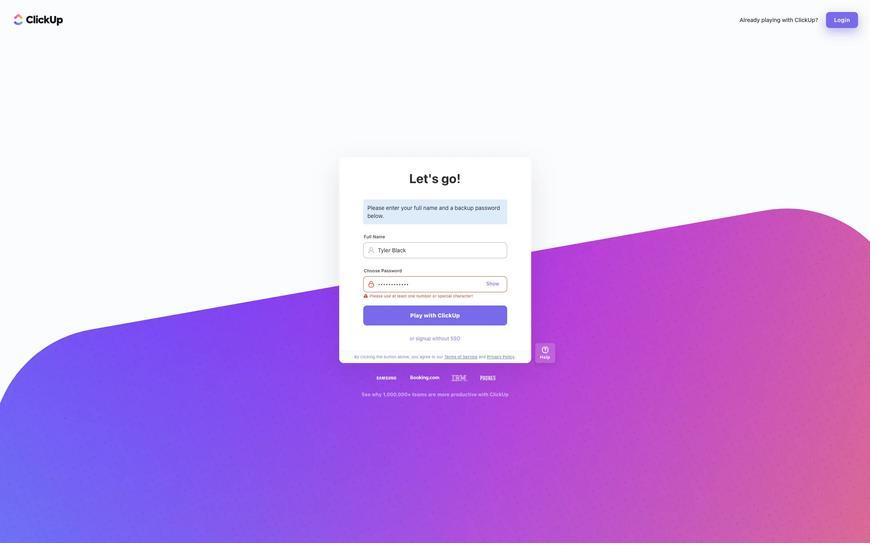 Task type: describe. For each thing, give the bounding box(es) containing it.
at
[[392, 294, 396, 298]]

Choose Password password field
[[363, 276, 507, 292]]

below.
[[368, 212, 384, 219]]

full name
[[364, 234, 385, 239]]

password
[[381, 268, 402, 273]]

full
[[414, 205, 422, 211]]

please for please enter your full name and a backup password below.
[[368, 205, 385, 211]]

name
[[373, 234, 385, 239]]

clickup - home image
[[14, 14, 63, 26]]

character!
[[453, 294, 473, 298]]

already
[[740, 16, 760, 23]]

show
[[487, 281, 499, 287]]

our
[[437, 355, 443, 359]]

are
[[428, 392, 436, 398]]

by
[[354, 355, 359, 359]]

privacy policy link
[[486, 354, 515, 360]]

productive
[[451, 392, 477, 398]]

you
[[412, 355, 419, 359]]

or signup without sso link
[[410, 336, 460, 342]]

clickup?
[[795, 16, 818, 23]]

show link
[[487, 281, 499, 287]]

your
[[401, 205, 413, 211]]

number
[[416, 294, 432, 298]]

playing
[[762, 16, 781, 23]]

sign up element
[[363, 200, 507, 326]]

password
[[475, 205, 500, 211]]

to
[[432, 355, 436, 359]]

special
[[438, 294, 452, 298]]

sso
[[451, 336, 460, 342]]

please for please use at least one number or special character!
[[370, 294, 383, 298]]

help link
[[535, 343, 555, 363]]

use
[[384, 294, 391, 298]]

above,
[[398, 355, 410, 359]]

or inside the sign up element
[[433, 294, 437, 298]]

a
[[450, 205, 453, 211]]

teams
[[412, 392, 427, 398]]



Task type: vqa. For each thing, say whether or not it's contained in the screenshot.
"button"
yes



Task type: locate. For each thing, give the bounding box(es) containing it.
0 horizontal spatial or
[[410, 336, 415, 342]]

or signup without sso
[[410, 336, 460, 342]]

clickup inside play with clickup button
[[438, 312, 460, 319]]

please enter your full name and a backup password below.
[[368, 205, 500, 219]]

0 horizontal spatial and
[[439, 205, 449, 211]]

more
[[437, 392, 450, 398]]

with right playing
[[782, 16, 793, 23]]

please up below.
[[368, 205, 385, 211]]

let's go!
[[409, 171, 461, 186]]

see
[[362, 392, 371, 398]]

0 horizontal spatial with
[[424, 312, 437, 319]]

go!
[[441, 171, 461, 186]]

policy
[[503, 355, 515, 359]]

1 vertical spatial please
[[370, 294, 383, 298]]

.
[[515, 355, 516, 359]]

1 vertical spatial or
[[410, 336, 415, 342]]

and
[[439, 205, 449, 211], [479, 355, 486, 359]]

with right play
[[424, 312, 437, 319]]

clickup down special
[[438, 312, 460, 319]]

1 vertical spatial and
[[479, 355, 486, 359]]

or inside 'link'
[[410, 336, 415, 342]]

and left privacy
[[479, 355, 486, 359]]

with
[[782, 16, 793, 23], [424, 312, 437, 319], [478, 392, 489, 398]]

2 horizontal spatial with
[[782, 16, 793, 23]]

terms
[[444, 355, 457, 359]]

play with clickup button
[[363, 306, 507, 326]]

least
[[397, 294, 407, 298]]

or left special
[[433, 294, 437, 298]]

let's
[[409, 171, 439, 186]]

please
[[368, 205, 385, 211], [370, 294, 383, 298]]

the
[[376, 355, 383, 359]]

please left use
[[370, 294, 383, 298]]

1 horizontal spatial with
[[478, 392, 489, 398]]

0 vertical spatial or
[[433, 294, 437, 298]]

button
[[384, 355, 396, 359]]

choose password
[[364, 268, 402, 273]]

name
[[423, 205, 438, 211]]

privacy
[[487, 355, 502, 359]]

terms of service link
[[443, 354, 479, 360]]

0 vertical spatial clickup
[[438, 312, 460, 319]]

login
[[834, 16, 850, 23]]

backup
[[455, 205, 474, 211]]

why
[[372, 392, 382, 398]]

0 horizontal spatial clickup
[[438, 312, 460, 319]]

help
[[540, 355, 550, 360]]

without
[[432, 336, 449, 342]]

please inside please enter your full name and a backup password below.
[[368, 205, 385, 211]]

of
[[458, 355, 462, 359]]

agree
[[420, 355, 431, 359]]

clickup right productive
[[490, 392, 509, 398]]

choose
[[364, 268, 380, 273]]

and left a
[[439, 205, 449, 211]]

login link
[[826, 12, 858, 28]]

0 vertical spatial please
[[368, 205, 385, 211]]

play
[[410, 312, 423, 319]]

with right productive
[[478, 392, 489, 398]]

see why 1,000,000+ teams are more productive with clickup
[[362, 392, 509, 398]]

0 vertical spatial with
[[782, 16, 793, 23]]

0 vertical spatial and
[[439, 205, 449, 211]]

please use at least one number or special character!
[[370, 294, 473, 298]]

enter
[[386, 205, 400, 211]]

service
[[463, 355, 478, 359]]

clicking
[[360, 355, 375, 359]]

with inside button
[[424, 312, 437, 319]]

1 vertical spatial with
[[424, 312, 437, 319]]

1 vertical spatial clickup
[[490, 392, 509, 398]]

one
[[408, 294, 415, 298]]

1 horizontal spatial clickup
[[490, 392, 509, 398]]

by clicking the button above, you agree to our terms of service and privacy policy .
[[354, 355, 516, 359]]

or
[[433, 294, 437, 298], [410, 336, 415, 342]]

clickup
[[438, 312, 460, 319], [490, 392, 509, 398]]

1 horizontal spatial and
[[479, 355, 486, 359]]

play with clickup
[[410, 312, 460, 319]]

1,000,000+
[[383, 392, 411, 398]]

signup
[[416, 336, 431, 342]]

1 horizontal spatial or
[[433, 294, 437, 298]]

and inside please enter your full name and a backup password below.
[[439, 205, 449, 211]]

already playing with clickup?
[[740, 16, 818, 23]]

or left signup
[[410, 336, 415, 342]]

full
[[364, 234, 372, 239]]

2 vertical spatial with
[[478, 392, 489, 398]]



